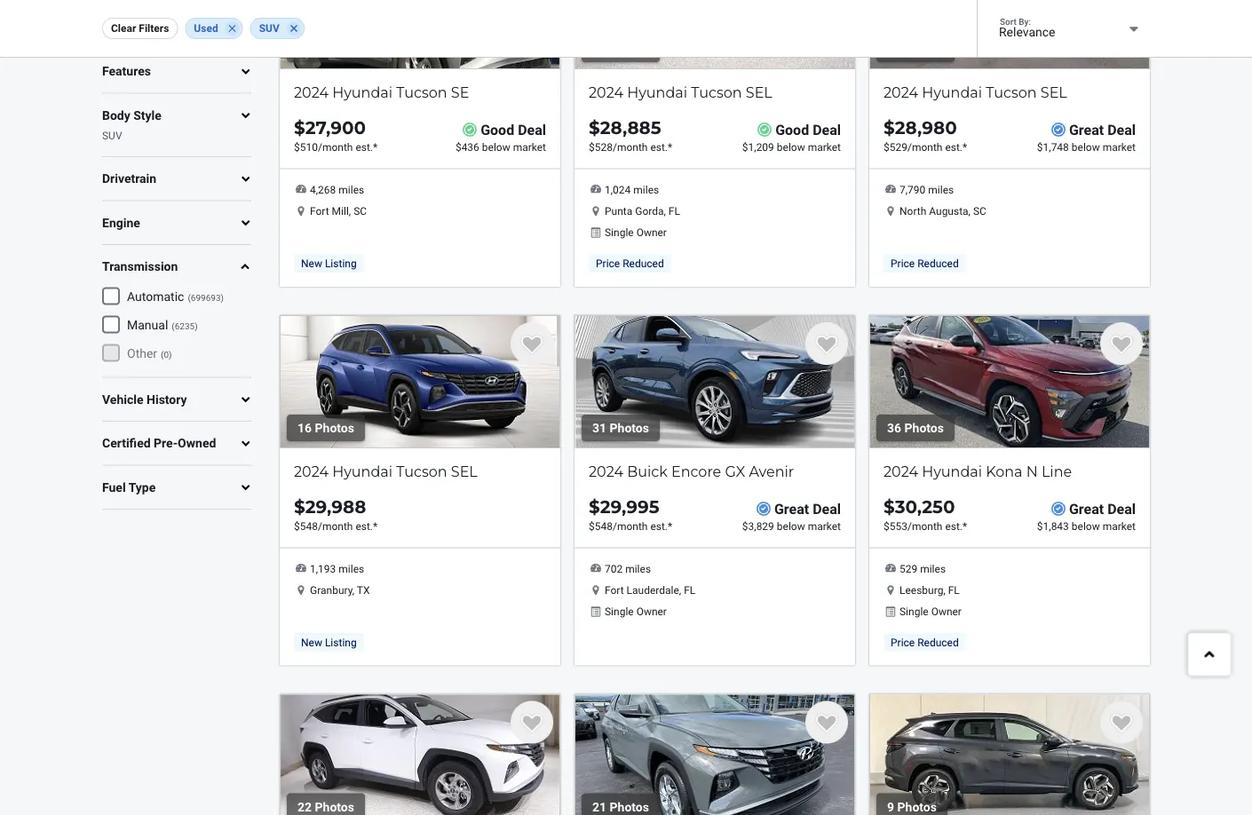Task type: describe. For each thing, give the bounding box(es) containing it.
clear filters button
[[102, 18, 178, 39]]

deal for 29,995
[[813, 500, 841, 517]]

sc for 28,980
[[973, 205, 986, 217]]

certified
[[102, 436, 151, 451]]

market for 29,995
[[808, 520, 841, 532]]

north
[[900, 205, 926, 217]]

miles for 28,980
[[928, 184, 954, 196]]

fort mill , sc
[[310, 205, 367, 217]]

certified pre-owned
[[102, 436, 216, 451]]

leesburg
[[900, 584, 943, 596]]

good for 27,900
[[481, 121, 514, 138]]

price reduced for 30,250
[[891, 636, 959, 649]]

29,988
[[305, 496, 366, 518]]

price reduced for 28,885
[[596, 257, 664, 270]]

1,193
[[310, 563, 336, 575]]

punta
[[605, 205, 632, 217]]

n
[[1026, 462, 1038, 480]]

, for 28,885
[[664, 205, 666, 217]]

punta gorda , fl
[[605, 205, 680, 217]]

2024 buick encore gx avenir
[[589, 462, 794, 480]]

augusta
[[929, 205, 968, 217]]

single owner for 28,885
[[605, 226, 667, 239]]

/month est.* for 29,995
[[613, 520, 672, 532]]

702
[[605, 563, 623, 575]]

0 horizontal spatial sel
[[451, 462, 478, 480]]

4,268 miles
[[310, 184, 364, 196]]

photos for 9 photos
[[897, 799, 937, 814]]

suv button
[[250, 18, 304, 39]]

0 horizontal spatial 2024 hyundai tucson sel
[[294, 462, 478, 480]]

$ 28,980 $ 529 /month est.*
[[884, 117, 967, 153]]

great for 30,250
[[1069, 500, 1104, 517]]

hyundai up 29,988
[[332, 462, 393, 480]]

clear
[[111, 22, 136, 35]]

clear filters
[[111, 22, 169, 35]]

22 photos
[[297, 799, 354, 814]]

2024 hyundai tucson sel for 28,980
[[884, 83, 1067, 101]]

below for 28,980
[[1072, 141, 1100, 153]]

great deal for 29,995
[[774, 500, 841, 517]]

$3,829 below market
[[742, 520, 841, 532]]

miles for 29,995
[[625, 563, 651, 575]]

automatic
[[127, 290, 184, 304]]

gx
[[725, 462, 745, 480]]

1,024
[[605, 184, 631, 196]]

528
[[595, 141, 613, 153]]

great deal for 30,250
[[1069, 500, 1136, 517]]

photos for 36 photos
[[905, 420, 944, 435]]

vehicle history
[[102, 392, 187, 407]]

2024 hyundai kona n line
[[884, 462, 1072, 480]]

/month est.* for 27,900
[[318, 141, 378, 153]]

below for 30,250
[[1072, 520, 1100, 532]]

$ 27,900 $ 510 /month est.*
[[294, 117, 378, 153]]

tx
[[357, 584, 370, 596]]

2024 hyundai tucson image for 6 photos
[[280, 0, 560, 69]]

photos for 6 photos
[[308, 41, 347, 56]]

price reduced down north
[[891, 257, 959, 270]]

fuel type
[[102, 480, 156, 495]]

529 miles
[[900, 563, 946, 575]]

$1,209
[[742, 141, 774, 153]]

$436
[[455, 141, 479, 153]]

16
[[297, 420, 312, 435]]

553
[[890, 520, 908, 532]]

used button
[[185, 18, 243, 39]]

market for 30,250
[[1103, 520, 1136, 532]]

28,885
[[600, 117, 661, 139]]

granbury , tx
[[310, 584, 370, 596]]

16 photos
[[297, 420, 354, 435]]

9 photos
[[887, 799, 937, 814]]

fl for 28,885
[[669, 205, 680, 217]]

other
[[127, 347, 157, 361]]

2024 for 30,250
[[884, 462, 918, 480]]

single for 29,995
[[605, 605, 634, 618]]

9
[[887, 799, 894, 814]]

granbury
[[310, 584, 352, 596]]

fort for 29,995
[[605, 584, 624, 596]]

market for 28,980
[[1103, 141, 1136, 153]]

leesburg , fl
[[900, 584, 960, 596]]

6235
[[175, 321, 195, 332]]

owner for 28,885
[[636, 226, 667, 239]]

36 photos
[[887, 420, 944, 435]]

7,790
[[900, 184, 926, 196]]

filters
[[139, 22, 169, 35]]

good deal for 28,885
[[775, 121, 841, 138]]

/month est.* for 30,250
[[908, 520, 967, 532]]

good for 28,885
[[775, 121, 809, 138]]

7,790 miles
[[900, 184, 954, 196]]

drivetrain
[[102, 172, 156, 186]]

gorda
[[635, 205, 664, 217]]

2024 for 28,885
[[589, 83, 623, 101]]

transmission
[[102, 259, 178, 274]]

below for 27,900
[[482, 141, 510, 153]]

fl for 29,995
[[684, 584, 696, 596]]

2024 hyundai kona image
[[869, 315, 1150, 448]]

photos for 16 photos
[[315, 420, 354, 435]]

style
[[133, 108, 162, 123]]

$1,209 below market
[[742, 141, 841, 153]]

, for 29,995
[[679, 584, 681, 596]]

$436 below market
[[455, 141, 546, 153]]

28,980
[[895, 117, 957, 139]]

36
[[887, 420, 901, 435]]

pre-
[[154, 436, 178, 451]]

2024 for 27,900
[[294, 83, 329, 101]]

tucson for 27,900
[[396, 83, 447, 101]]

photos for 22 photos
[[315, 799, 354, 814]]

hyundai for 30,250
[[922, 462, 982, 480]]

type
[[128, 480, 156, 495]]

engine
[[102, 216, 140, 230]]

history
[[147, 392, 187, 407]]

/month est.* for 28,980
[[908, 141, 967, 153]]

north augusta , sc
[[900, 205, 986, 217]]

deal for 27,900
[[518, 121, 546, 138]]



Task type: locate. For each thing, give the bounding box(es) containing it.
fuel
[[102, 480, 126, 495]]

2024 for 28,980
[[884, 83, 918, 101]]

great for 29,995
[[774, 500, 809, 517]]

0 horizontal spatial 548
[[300, 520, 318, 532]]

photos for 31 photos
[[610, 420, 649, 435]]

0 horizontal spatial suv
[[102, 130, 122, 142]]

great up $3,829 below market
[[774, 500, 809, 517]]

/month est.* down the 28,980
[[908, 141, 967, 153]]

2024 hyundai tucson image for 9 photos
[[869, 694, 1150, 815]]

1,024 miles
[[605, 184, 659, 196]]

$1,748 below market
[[1037, 141, 1136, 153]]

below right "$1,843" at the bottom of page
[[1072, 520, 1100, 532]]

0 horizontal spatial sc
[[354, 205, 367, 217]]

deal up $3,829 below market
[[813, 500, 841, 517]]

deal up $1,748 below market
[[1107, 121, 1136, 138]]

1 vertical spatial )
[[195, 321, 198, 332]]

( for manual
[[172, 321, 175, 332]]

below right $3,829
[[777, 520, 805, 532]]

owner for 30,250
[[931, 605, 962, 618]]

2 good deal from the left
[[775, 121, 841, 138]]

single for 28,885
[[605, 226, 634, 239]]

) for automatic
[[221, 293, 224, 303]]

new listing
[[301, 257, 357, 270], [301, 636, 357, 649]]

/month est.* inside $ 29,988 $ 548 /month est.*
[[318, 520, 378, 532]]

/month est.* down 29,995
[[613, 520, 672, 532]]

27,900
[[305, 117, 366, 139]]

2024 hyundai tucson sel up the 28,980
[[884, 83, 1067, 101]]

great deal up $1,843 below market
[[1069, 500, 1136, 517]]

1 horizontal spatial good
[[775, 121, 809, 138]]

1 horizontal spatial 2024 hyundai tucson sel
[[589, 83, 772, 101]]

new listing for 2024 hyundai tucson sel
[[301, 636, 357, 649]]

good deal
[[481, 121, 546, 138], [775, 121, 841, 138]]

2024 hyundai tucson sel up 29,988
[[294, 462, 478, 480]]

529 inside $ 28,980 $ 529 /month est.*
[[890, 141, 908, 153]]

other ( 0 )
[[127, 347, 172, 361]]

suv down body
[[102, 130, 122, 142]]

, for 28,980
[[968, 205, 971, 217]]

price reduced down punta in the top of the page
[[596, 257, 664, 270]]

market right $3,829
[[808, 520, 841, 532]]

529 down the 28,980
[[890, 141, 908, 153]]

548
[[300, 520, 318, 532], [595, 520, 613, 532]]

4,268
[[310, 184, 336, 196]]

sc right mill
[[354, 205, 367, 217]]

miles up mill
[[339, 184, 364, 196]]

2 vertical spatial )
[[169, 350, 172, 360]]

great for 28,980
[[1069, 121, 1104, 138]]

21
[[592, 799, 607, 814]]

sc right augusta
[[973, 205, 986, 217]]

below right $436
[[482, 141, 510, 153]]

2 548 from the left
[[595, 520, 613, 532]]

( up 6235
[[188, 293, 191, 303]]

1 good from the left
[[481, 121, 514, 138]]

) right "automatic"
[[221, 293, 224, 303]]

hyundai for 27,900
[[332, 83, 393, 101]]

market right $1,748
[[1103, 141, 1136, 153]]

( right manual
[[172, 321, 175, 332]]

) inside manual ( 6235 )
[[195, 321, 198, 332]]

suv right used 'button'
[[259, 22, 280, 35]]

31 photos
[[592, 420, 649, 435]]

single down fort lauderdale , fl
[[605, 605, 634, 618]]

used
[[194, 22, 218, 35]]

/month est.* down 29,988
[[318, 520, 378, 532]]

( for other
[[161, 350, 164, 360]]

market
[[513, 141, 546, 153], [808, 141, 841, 153], [1103, 141, 1136, 153], [808, 520, 841, 532], [1103, 520, 1136, 532]]

548 for 29,988
[[300, 520, 318, 532]]

fort for 27,900
[[310, 205, 329, 217]]

photos right 9
[[897, 799, 937, 814]]

body style suv
[[102, 108, 162, 142]]

$1,748
[[1037, 141, 1069, 153]]

miles for 28,885
[[633, 184, 659, 196]]

1 horizontal spatial good deal
[[775, 121, 841, 138]]

owned
[[178, 436, 216, 451]]

1 horizontal spatial 548
[[595, 520, 613, 532]]

great deal up $3,829 below market
[[774, 500, 841, 517]]

$ 29,995 $ 548 /month est.*
[[589, 496, 672, 532]]

body
[[102, 108, 130, 123]]

fort left mill
[[310, 205, 329, 217]]

21 photos
[[592, 799, 649, 814]]

sc for 27,900
[[354, 205, 367, 217]]

1 vertical spatial fort
[[605, 584, 624, 596]]

1 good deal from the left
[[481, 121, 546, 138]]

great up $1,843 below market
[[1069, 500, 1104, 517]]

great deal up $1,748 below market
[[1069, 121, 1136, 138]]

photos right 31
[[610, 420, 649, 435]]

good up $1,209 below market
[[775, 121, 809, 138]]

photos right 6 in the left top of the page
[[308, 41, 347, 56]]

6 photos
[[297, 41, 347, 56]]

single owner down fort lauderdale , fl
[[605, 605, 667, 618]]

30,250
[[895, 496, 955, 518]]

6
[[297, 41, 305, 56]]

single
[[605, 226, 634, 239], [605, 605, 634, 618], [900, 605, 929, 618]]

, for 27,900
[[349, 205, 351, 217]]

features
[[102, 64, 151, 79]]

fl right gorda
[[669, 205, 680, 217]]

hyundai up 30,250
[[922, 462, 982, 480]]

0 horizontal spatial )
[[169, 350, 172, 360]]

1 vertical spatial new listing
[[301, 636, 357, 649]]

2024 hyundai tucson image for 16 photos
[[280, 315, 560, 448]]

lauderdale
[[627, 584, 679, 596]]

2 good from the left
[[775, 121, 809, 138]]

529
[[890, 141, 908, 153], [900, 563, 918, 575]]

miles
[[339, 184, 364, 196], [633, 184, 659, 196], [928, 184, 954, 196], [339, 563, 364, 575], [625, 563, 651, 575], [920, 563, 946, 575]]

single owner down "punta gorda , fl"
[[605, 226, 667, 239]]

tucson for 28,980
[[986, 83, 1037, 101]]

market right "$1,843" at the bottom of page
[[1103, 520, 1136, 532]]

510
[[300, 141, 318, 153]]

$ 29,988 $ 548 /month est.*
[[294, 496, 378, 532]]

) right other
[[169, 350, 172, 360]]

/month est.* inside $ 29,995 $ 548 /month est.*
[[613, 520, 672, 532]]

miles for 30,250
[[920, 563, 946, 575]]

single owner
[[605, 226, 667, 239], [605, 605, 667, 618], [900, 605, 962, 618]]

0 vertical spatial (
[[188, 293, 191, 303]]

2024
[[294, 83, 329, 101], [589, 83, 623, 101], [884, 83, 918, 101], [294, 462, 329, 480], [589, 462, 623, 480], [884, 462, 918, 480]]

/month est.* for 28,885
[[613, 141, 672, 153]]

avenir
[[749, 462, 794, 480]]

( inside manual ( 6235 )
[[172, 321, 175, 332]]

/month est.* for 29,988
[[318, 520, 378, 532]]

2024 hyundai tucson se
[[294, 83, 469, 101]]

se
[[451, 83, 469, 101]]

below for 29,995
[[777, 520, 805, 532]]

1 new listing from the top
[[301, 257, 357, 270]]

good deal up $1,209 below market
[[775, 121, 841, 138]]

miles up gorda
[[633, 184, 659, 196]]

1 vertical spatial 529
[[900, 563, 918, 575]]

deal up $436 below market
[[518, 121, 546, 138]]

0 horizontal spatial fort
[[310, 205, 329, 217]]

0 vertical spatial suv
[[259, 22, 280, 35]]

/month est.* inside $ 28,980 $ 529 /month est.*
[[908, 141, 967, 153]]

fl
[[669, 205, 680, 217], [684, 584, 696, 596], [948, 584, 960, 596]]

0 horizontal spatial good deal
[[481, 121, 546, 138]]

0 horizontal spatial (
[[161, 350, 164, 360]]

/month est.* inside $ 28,885 $ 528 /month est.*
[[613, 141, 672, 153]]

mill
[[332, 205, 349, 217]]

) for other
[[169, 350, 172, 360]]

2024 up 30,250
[[884, 462, 918, 480]]

deal for 28,885
[[813, 121, 841, 138]]

548 inside $ 29,988 $ 548 /month est.*
[[300, 520, 318, 532]]

1 vertical spatial suv
[[102, 130, 122, 142]]

2024 hyundai tucson sel
[[589, 83, 772, 101], [884, 83, 1067, 101], [294, 462, 478, 480]]

2 horizontal spatial )
[[221, 293, 224, 303]]

548 for 29,995
[[595, 520, 613, 532]]

vehicle
[[102, 392, 143, 407]]

below right $1,748
[[1072, 141, 1100, 153]]

fort
[[310, 205, 329, 217], [605, 584, 624, 596]]

owner
[[636, 226, 667, 239], [636, 605, 667, 618], [931, 605, 962, 618]]

1,193 miles
[[310, 563, 364, 575]]

2024 hyundai tucson image for 21 photos
[[575, 694, 855, 815]]

/month est.* inside $ 30,250 $ 553 /month est.*
[[908, 520, 967, 532]]

2 horizontal spatial sel
[[1041, 83, 1067, 101]]

single down "leesburg"
[[900, 605, 929, 618]]

529 up "leesburg"
[[900, 563, 918, 575]]

photos right 21
[[610, 799, 649, 814]]

manual
[[127, 318, 168, 333]]

single for 30,250
[[900, 605, 929, 618]]

0 vertical spatial )
[[221, 293, 224, 303]]

market for 27,900
[[513, 141, 546, 153]]

0 horizontal spatial good
[[481, 121, 514, 138]]

hyundai up 27,900
[[332, 83, 393, 101]]

2024 hyundai tucson image
[[280, 0, 560, 69], [575, 0, 855, 69], [869, 0, 1150, 69], [280, 315, 560, 448], [280, 694, 560, 815], [575, 694, 855, 815], [869, 694, 1150, 815]]

1 horizontal spatial sel
[[746, 83, 772, 101]]

$
[[294, 117, 305, 139], [589, 117, 600, 139], [884, 117, 895, 139], [294, 141, 300, 153], [589, 141, 595, 153], [884, 141, 890, 153], [294, 496, 305, 518], [589, 496, 600, 518], [884, 496, 895, 518], [294, 520, 300, 532], [589, 520, 595, 532], [884, 520, 890, 532]]

good
[[481, 121, 514, 138], [775, 121, 809, 138]]

548 down 29,988
[[300, 520, 318, 532]]

2024 up 28,885
[[589, 83, 623, 101]]

2024 hyundai tucson sel up 28,885
[[589, 83, 772, 101]]

deal up $1,843 below market
[[1107, 500, 1136, 517]]

hyundai up the 28,980
[[922, 83, 982, 101]]

$1,843
[[1037, 520, 1069, 532]]

below
[[482, 141, 510, 153], [777, 141, 805, 153], [1072, 141, 1100, 153], [777, 520, 805, 532], [1072, 520, 1100, 532]]

(
[[188, 293, 191, 303], [172, 321, 175, 332], [161, 350, 164, 360]]

fl right lauderdale
[[684, 584, 696, 596]]

0 vertical spatial 529
[[890, 141, 908, 153]]

color
[[102, 20, 132, 35]]

( for automatic
[[188, 293, 191, 303]]

2024 up 27,900
[[294, 83, 329, 101]]

29,995
[[600, 496, 660, 518]]

702 miles
[[605, 563, 651, 575]]

2024 up 29,988
[[294, 462, 329, 480]]

sel for 28,885
[[746, 83, 772, 101]]

photos for 21 photos
[[610, 799, 649, 814]]

2024 buick encore gx image
[[575, 315, 855, 448]]

photos right 22
[[315, 799, 354, 814]]

fort down 702
[[605, 584, 624, 596]]

31
[[592, 420, 607, 435]]

new listing down granbury on the bottom left of page
[[301, 636, 357, 649]]

0
[[164, 350, 169, 360]]

owner down lauderdale
[[636, 605, 667, 618]]

1 horizontal spatial suv
[[259, 22, 280, 35]]

1 horizontal spatial fort
[[605, 584, 624, 596]]

1 vertical spatial (
[[172, 321, 175, 332]]

great deal for 28,980
[[1069, 121, 1136, 138]]

miles for 27,900
[[339, 184, 364, 196]]

1 horizontal spatial fl
[[684, 584, 696, 596]]

2 new listing from the top
[[301, 636, 357, 649]]

photos right 16
[[315, 420, 354, 435]]

miles up north augusta , sc
[[928, 184, 954, 196]]

hyundai for 28,885
[[627, 83, 687, 101]]

2024 hyundai tucson sel for 28,885
[[589, 83, 772, 101]]

$ 28,885 $ 528 /month est.*
[[589, 117, 672, 153]]

2024 hyundai tucson image for 22 photos
[[280, 694, 560, 815]]

single owner down leesburg , fl
[[900, 605, 962, 618]]

2024 left buick
[[589, 462, 623, 480]]

( right other
[[161, 350, 164, 360]]

2 horizontal spatial (
[[188, 293, 191, 303]]

manual ( 6235 )
[[127, 318, 198, 333]]

2024 up the 28,980
[[884, 83, 918, 101]]

1 horizontal spatial sc
[[973, 205, 986, 217]]

below for 28,885
[[777, 141, 805, 153]]

0 vertical spatial new listing
[[301, 257, 357, 270]]

2 sc from the left
[[973, 205, 986, 217]]

photos right 36
[[905, 420, 944, 435]]

( inside "automatic ( 699693 )"
[[188, 293, 191, 303]]

market right $436
[[513, 141, 546, 153]]

/month est.* inside $ 27,900 $ 510 /month est.*
[[318, 141, 378, 153]]

hyundai up 28,885
[[627, 83, 687, 101]]

1 sc from the left
[[354, 205, 367, 217]]

2024 for 29,995
[[589, 462, 623, 480]]

new listing for 2024 hyundai tucson se
[[301, 257, 357, 270]]

suv inside suv button
[[259, 22, 280, 35]]

suv inside body style suv
[[102, 130, 122, 142]]

owner for 29,995
[[636, 605, 667, 618]]

new listing down fort mill , sc
[[301, 257, 357, 270]]

sc
[[354, 205, 367, 217], [973, 205, 986, 217]]

) for manual
[[195, 321, 198, 332]]

548 down 29,995
[[595, 520, 613, 532]]

automatic ( 699693 )
[[127, 290, 224, 304]]

great deal
[[1069, 121, 1136, 138], [774, 500, 841, 517], [1069, 500, 1136, 517]]

deal for 28,980
[[1107, 121, 1136, 138]]

miles up leesburg , fl
[[920, 563, 946, 575]]

$ 30,250 $ 553 /month est.*
[[884, 496, 967, 532]]

699693
[[191, 293, 221, 303]]

fl right "leesburg"
[[948, 584, 960, 596]]

single owner for 29,995
[[605, 605, 667, 618]]

1 horizontal spatial )
[[195, 321, 198, 332]]

miles up fort lauderdale , fl
[[625, 563, 651, 575]]

) inside other ( 0 )
[[169, 350, 172, 360]]

market for 28,885
[[808, 141, 841, 153]]

good deal up $436 below market
[[481, 121, 546, 138]]

fort lauderdale , fl
[[605, 584, 696, 596]]

/month est.* down 28,885
[[613, 141, 672, 153]]

/month est.* down 30,250
[[908, 520, 967, 532]]

hyundai for 28,980
[[922, 83, 982, 101]]

below right $1,209
[[777, 141, 805, 153]]

$1,843 below market
[[1037, 520, 1136, 532]]

great up $1,748 below market
[[1069, 121, 1104, 138]]

owner down leesburg , fl
[[931, 605, 962, 618]]

price reduced down "leesburg"
[[891, 636, 959, 649]]

kona
[[986, 462, 1023, 480]]

( inside other ( 0 )
[[161, 350, 164, 360]]

$3,829
[[742, 520, 774, 532]]

0 vertical spatial fort
[[310, 205, 329, 217]]

buick
[[627, 462, 668, 480]]

2 horizontal spatial fl
[[948, 584, 960, 596]]

) down 699693
[[195, 321, 198, 332]]

good deal for 27,900
[[481, 121, 546, 138]]

2 horizontal spatial 2024 hyundai tucson sel
[[884, 83, 1067, 101]]

1 horizontal spatial (
[[172, 321, 175, 332]]

) inside "automatic ( 699693 )"
[[221, 293, 224, 303]]

)
[[221, 293, 224, 303], [195, 321, 198, 332], [169, 350, 172, 360]]

/month est.* down 27,900
[[318, 141, 378, 153]]

owner down gorda
[[636, 226, 667, 239]]

single owner for 30,250
[[900, 605, 962, 618]]

tucson for 28,885
[[691, 83, 742, 101]]

0 horizontal spatial fl
[[669, 205, 680, 217]]

1 548 from the left
[[300, 520, 318, 532]]

2 vertical spatial (
[[161, 350, 164, 360]]

548 inside $ 29,995 $ 548 /month est.*
[[595, 520, 613, 532]]

deal up $1,209 below market
[[813, 121, 841, 138]]

single down punta in the top of the page
[[605, 226, 634, 239]]

sel for 28,980
[[1041, 83, 1067, 101]]

miles up granbury , tx
[[339, 563, 364, 575]]

price reduced
[[596, 257, 664, 270], [891, 257, 959, 270], [891, 636, 959, 649]]

deal for 30,250
[[1107, 500, 1136, 517]]

market right $1,209
[[808, 141, 841, 153]]

good up $436 below market
[[481, 121, 514, 138]]



Task type: vqa. For each thing, say whether or not it's contained in the screenshot.


